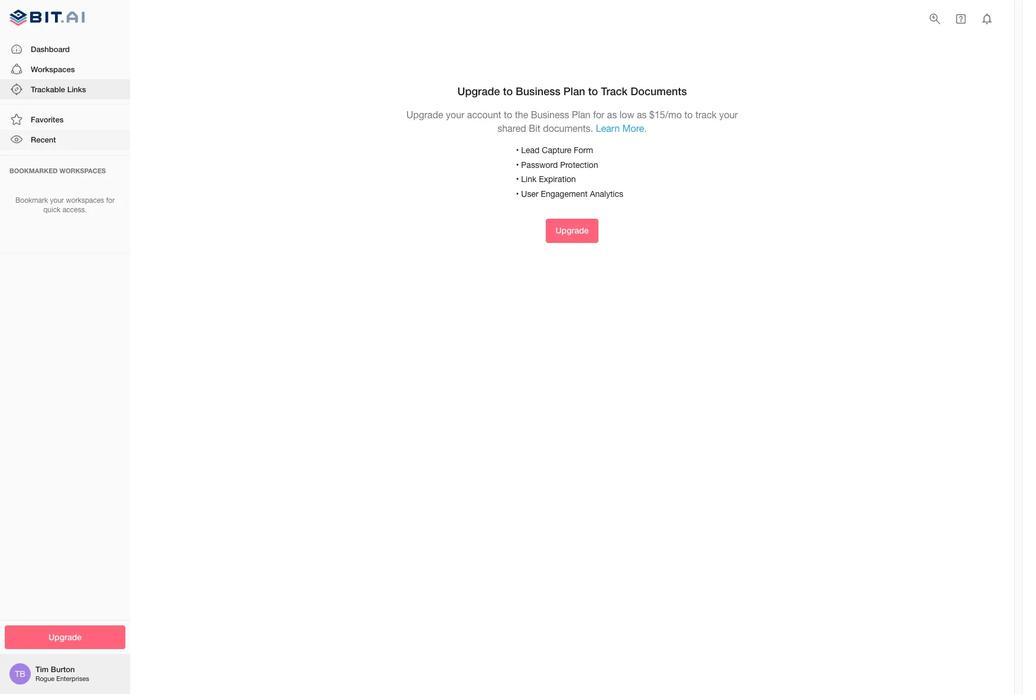 Task type: locate. For each thing, give the bounding box(es) containing it.
business inside upgrade your account to the business plan for as low as $15/mo to track your shared bit documents.
[[531, 109, 570, 120]]

for inside 'bookmark your workspaces for quick access.'
[[106, 196, 115, 204]]

your inside 'bookmark your workspaces for quick access.'
[[50, 196, 64, 204]]

•
[[516, 146, 519, 155], [516, 160, 519, 170], [516, 175, 519, 184], [516, 189, 519, 199]]

trackable links button
[[0, 79, 130, 100]]

3 • from the top
[[516, 175, 519, 184]]

upgrade button up burton
[[5, 626, 125, 650]]

• left user
[[516, 189, 519, 199]]

• left password
[[516, 160, 519, 170]]

0 horizontal spatial as
[[607, 109, 617, 120]]

tim burton rogue enterprises
[[36, 665, 89, 683]]

expiration
[[539, 175, 576, 184]]

to
[[503, 84, 513, 97], [589, 84, 598, 97], [504, 109, 513, 120], [685, 109, 693, 120]]

1 as from the left
[[607, 109, 617, 120]]

track
[[696, 109, 717, 120]]

upgrade
[[458, 84, 500, 97], [407, 109, 444, 120], [556, 226, 589, 236], [49, 632, 82, 642]]

to left track in the right top of the page
[[589, 84, 598, 97]]

• left link at the top right of page
[[516, 175, 519, 184]]

plan up upgrade your account to the business plan for as low as $15/mo to track your shared bit documents. at the top of the page
[[564, 84, 586, 97]]

low
[[620, 109, 635, 120]]

as up learn at right
[[607, 109, 617, 120]]

1 vertical spatial for
[[106, 196, 115, 204]]

0 horizontal spatial your
[[50, 196, 64, 204]]

your
[[446, 109, 465, 120], [720, 109, 738, 120], [50, 196, 64, 204]]

dashboard button
[[0, 39, 130, 59]]

• left the lead
[[516, 146, 519, 155]]

• lead capture form • password protection • link expiration • user engagement analytics
[[516, 146, 624, 199]]

trackable
[[31, 85, 65, 94]]

protection
[[560, 160, 599, 170]]

1 vertical spatial plan
[[572, 109, 591, 120]]

form
[[574, 146, 593, 155]]

enterprises
[[56, 676, 89, 683]]

your for upgrade to business plan to track documents
[[446, 109, 465, 120]]

for right workspaces
[[106, 196, 115, 204]]

to up shared on the top
[[503, 84, 513, 97]]

burton
[[51, 665, 75, 675]]

0 vertical spatial for
[[593, 109, 605, 120]]

business
[[516, 84, 561, 97], [531, 109, 570, 120]]

upgrade button down engagement
[[546, 219, 599, 243]]

1 • from the top
[[516, 146, 519, 155]]

plan up documents. on the top right
[[572, 109, 591, 120]]

account
[[467, 109, 502, 120]]

as
[[607, 109, 617, 120], [637, 109, 647, 120]]

business up the
[[516, 84, 561, 97]]

1 horizontal spatial for
[[593, 109, 605, 120]]

rogue
[[36, 676, 55, 683]]

links
[[67, 85, 86, 94]]

upgrade button
[[546, 219, 599, 243], [5, 626, 125, 650]]

the
[[515, 109, 529, 120]]

1 vertical spatial business
[[531, 109, 570, 120]]

to left the
[[504, 109, 513, 120]]

dashboard
[[31, 44, 70, 54]]

2 • from the top
[[516, 160, 519, 170]]

$15/mo
[[650, 109, 682, 120]]

documents.
[[543, 123, 594, 134]]

plan
[[564, 84, 586, 97], [572, 109, 591, 120]]

for up learn at right
[[593, 109, 605, 120]]

1 horizontal spatial upgrade button
[[546, 219, 599, 243]]

business up bit
[[531, 109, 570, 120]]

your right track
[[720, 109, 738, 120]]

bookmarked workspaces
[[9, 167, 106, 174]]

track
[[601, 84, 628, 97]]

bit
[[529, 123, 541, 134]]

bookmarked
[[9, 167, 58, 174]]

password
[[522, 160, 558, 170]]

workspaces button
[[0, 59, 130, 79]]

for
[[593, 109, 605, 120], [106, 196, 115, 204]]

2 as from the left
[[637, 109, 647, 120]]

as right low
[[637, 109, 647, 120]]

capture
[[542, 146, 572, 155]]

1 vertical spatial upgrade button
[[5, 626, 125, 650]]

1 horizontal spatial your
[[446, 109, 465, 120]]

0 vertical spatial upgrade button
[[546, 219, 599, 243]]

upgrade your account to the business plan for as low as $15/mo to track your shared bit documents.
[[407, 109, 738, 134]]

learn more. link
[[596, 123, 647, 134]]

0 horizontal spatial upgrade button
[[5, 626, 125, 650]]

learn more.
[[596, 123, 647, 134]]

your left account
[[446, 109, 465, 120]]

your up quick
[[50, 196, 64, 204]]

your for bookmarked workspaces
[[50, 196, 64, 204]]

0 horizontal spatial for
[[106, 196, 115, 204]]

1 horizontal spatial as
[[637, 109, 647, 120]]



Task type: describe. For each thing, give the bounding box(es) containing it.
trackable links
[[31, 85, 86, 94]]

engagement
[[541, 189, 588, 199]]

recent
[[31, 135, 56, 145]]

favorites button
[[0, 110, 130, 130]]

upgrade inside upgrade your account to the business plan for as low as $15/mo to track your shared bit documents.
[[407, 109, 444, 120]]

lead
[[522, 146, 540, 155]]

workspaces
[[31, 64, 75, 74]]

recent button
[[0, 130, 130, 150]]

user
[[522, 189, 539, 199]]

quick
[[43, 206, 61, 214]]

workspaces
[[66, 196, 104, 204]]

access.
[[63, 206, 87, 214]]

bookmark your workspaces for quick access.
[[15, 196, 115, 214]]

learn
[[596, 123, 620, 134]]

4 • from the top
[[516, 189, 519, 199]]

tim
[[36, 665, 49, 675]]

link
[[522, 175, 537, 184]]

upgrade to business plan to track documents
[[458, 84, 687, 97]]

plan inside upgrade your account to the business plan for as low as $15/mo to track your shared bit documents.
[[572, 109, 591, 120]]

documents
[[631, 84, 687, 97]]

workspaces
[[59, 167, 106, 174]]

0 vertical spatial plan
[[564, 84, 586, 97]]

for inside upgrade your account to the business plan for as low as $15/mo to track your shared bit documents.
[[593, 109, 605, 120]]

2 horizontal spatial your
[[720, 109, 738, 120]]

to left track
[[685, 109, 693, 120]]

tb
[[15, 670, 25, 679]]

favorites
[[31, 115, 64, 124]]

analytics
[[590, 189, 624, 199]]

more.
[[623, 123, 647, 134]]

shared
[[498, 123, 527, 134]]

bookmark
[[15, 196, 48, 204]]

0 vertical spatial business
[[516, 84, 561, 97]]



Task type: vqa. For each thing, say whether or not it's contained in the screenshot.
200MB to the left
no



